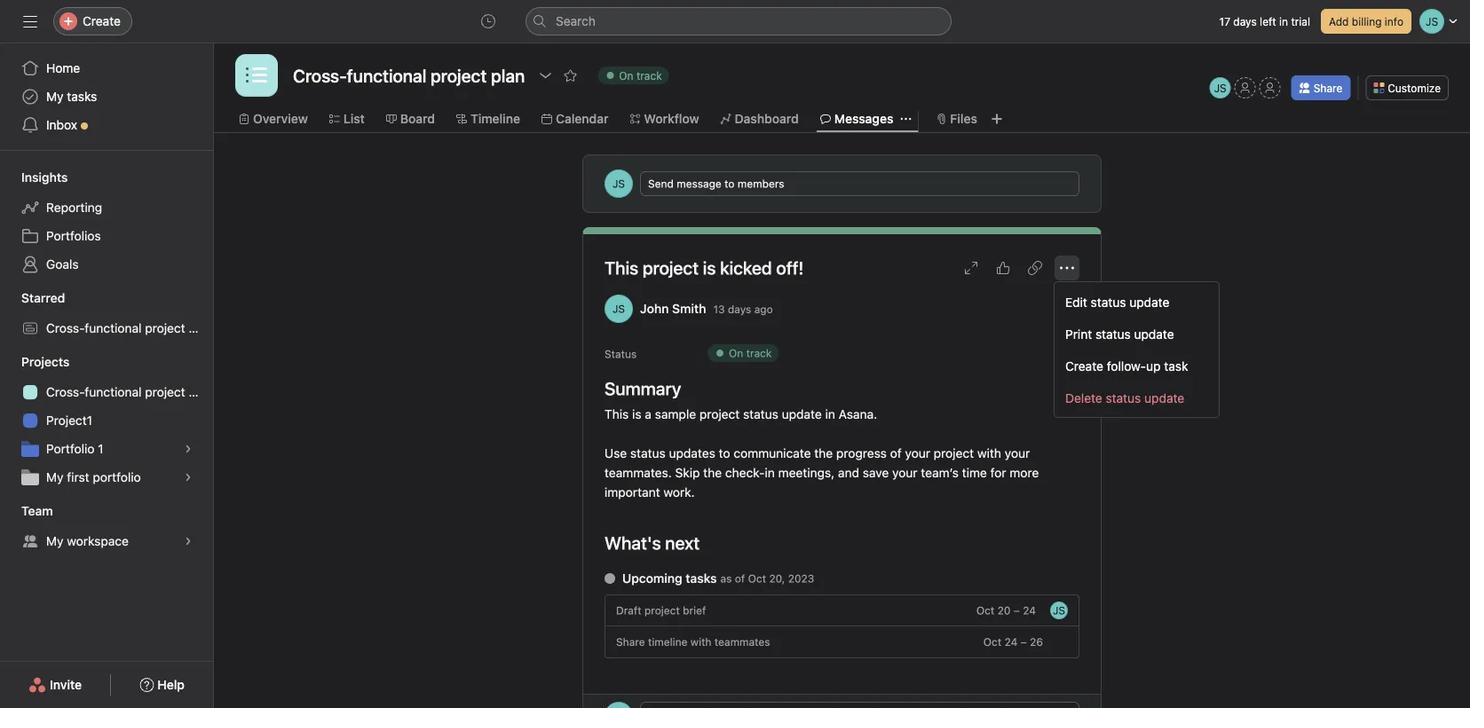 Task type: vqa. For each thing, say whether or not it's contained in the screenshot.
sample
yes



Task type: describe. For each thing, give the bounding box(es) containing it.
communicate
[[734, 446, 811, 461]]

print status update link
[[1055, 318, 1219, 350]]

history image
[[481, 14, 495, 28]]

my for my tasks
[[46, 89, 64, 104]]

my first portfolio link
[[11, 464, 202, 492]]

0 likes. click to like this task image
[[996, 261, 1011, 275]]

js left john
[[613, 303, 625, 315]]

members
[[738, 178, 785, 190]]

home
[[46, 61, 80, 75]]

summary
[[605, 378, 681, 399]]

days inside john smith 13 days ago
[[728, 303, 752, 315]]

1 horizontal spatial is
[[703, 258, 716, 278]]

2 horizontal spatial in
[[1280, 15, 1288, 28]]

cross-functional project plan inside starred element
[[46, 321, 213, 336]]

project1
[[46, 413, 92, 428]]

teams element
[[0, 495, 213, 559]]

team's
[[921, 466, 959, 480]]

status
[[605, 348, 637, 361]]

17
[[1220, 15, 1231, 28]]

0 horizontal spatial 24
[[1005, 636, 1018, 649]]

js left send
[[613, 178, 625, 190]]

off!
[[776, 258, 804, 278]]

overview
[[253, 111, 308, 126]]

create for create
[[83, 14, 121, 28]]

work.
[[664, 485, 695, 500]]

follow-
[[1107, 359, 1146, 373]]

cross- for cross-functional project plan link inside the starred element
[[46, 321, 85, 336]]

project inside starred element
[[145, 321, 185, 336]]

what's next
[[605, 533, 700, 554]]

upcoming tasks as of oct 20, 2023
[[622, 571, 815, 586]]

calendar link
[[542, 109, 609, 129]]

this for this is a sample project status update in asana.
[[605, 407, 629, 422]]

inbox link
[[11, 111, 202, 139]]

home link
[[11, 54, 202, 83]]

customize button
[[1366, 75, 1449, 100]]

draft project brief
[[616, 605, 706, 617]]

plan inside projects element
[[189, 385, 213, 400]]

check-
[[725, 466, 765, 480]]

on inside dropdown button
[[619, 69, 634, 82]]

13
[[713, 303, 725, 315]]

team
[[21, 504, 53, 519]]

projects
[[21, 355, 70, 369]]

2023
[[788, 573, 815, 585]]

reporting link
[[11, 194, 202, 222]]

messages
[[834, 111, 894, 126]]

ago
[[755, 303, 773, 315]]

project up timeline
[[645, 605, 680, 617]]

goals
[[46, 257, 79, 272]]

your up team's
[[905, 446, 931, 461]]

delete status update link
[[1055, 382, 1219, 414]]

list image
[[246, 65, 267, 86]]

tasks
[[67, 89, 97, 104]]

update for print status update
[[1134, 327, 1174, 341]]

portfolio
[[46, 442, 95, 456]]

portfolio 1 link
[[11, 435, 202, 464]]

john smith link
[[640, 301, 706, 316]]

invite button
[[17, 670, 93, 702]]

send message to members button
[[640, 171, 1080, 196]]

status for print
[[1096, 327, 1131, 341]]

asana.
[[839, 407, 877, 422]]

add to starred image
[[563, 68, 577, 83]]

status for delete
[[1106, 390, 1141, 405]]

info
[[1385, 15, 1404, 28]]

and
[[838, 466, 860, 480]]

more actions image
[[1060, 261, 1074, 275]]

functional inside projects element
[[85, 385, 142, 400]]

first
[[67, 470, 89, 485]]

update for delete status update
[[1145, 390, 1185, 405]]

this project is kicked off! link
[[605, 258, 804, 278]]

board link
[[386, 109, 435, 129]]

overview link
[[239, 109, 308, 129]]

create follow-up task
[[1066, 359, 1189, 373]]

save
[[863, 466, 889, 480]]

workflow link
[[630, 109, 699, 129]]

global element
[[0, 44, 213, 150]]

1 vertical spatial track
[[746, 347, 772, 360]]

edit status update
[[1066, 295, 1170, 309]]

oct for oct 20 – 24
[[977, 605, 995, 617]]

workflow
[[644, 111, 699, 126]]

share button
[[1292, 75, 1351, 100]]

your right save
[[892, 466, 918, 480]]

20
[[998, 605, 1011, 617]]

1 horizontal spatial days
[[1234, 15, 1257, 28]]

1 vertical spatial is
[[632, 407, 642, 422]]

add billing info button
[[1321, 9, 1412, 34]]

update up "communicate"
[[782, 407, 822, 422]]

up
[[1146, 359, 1161, 373]]

time
[[962, 466, 987, 480]]

board
[[400, 111, 435, 126]]

project up john smith link
[[643, 258, 699, 278]]

status for use
[[630, 446, 666, 461]]

tab actions image
[[901, 114, 911, 124]]

1 horizontal spatial the
[[815, 446, 833, 461]]

oct for oct 24 – 26
[[984, 636, 1002, 649]]

2 cross-functional project plan link from the top
[[11, 378, 213, 407]]

1 horizontal spatial on track
[[729, 347, 772, 360]]

upcoming tasks
[[622, 571, 717, 586]]

use status updates to communicate the progress of your project with your teammates. skip the check-in meetings, and save your team's time for more important work.
[[605, 446, 1043, 500]]

status up "communicate"
[[743, 407, 779, 422]]

create follow-up task link
[[1055, 350, 1219, 382]]

timeline
[[471, 111, 520, 126]]

project1 link
[[11, 407, 202, 435]]

oct 20 – 24
[[977, 605, 1036, 617]]

more
[[1010, 466, 1039, 480]]

1 vertical spatial in
[[825, 407, 835, 422]]

1 horizontal spatial 24
[[1023, 605, 1036, 617]]

of inside use status updates to communicate the progress of your project with your teammates. skip the check-in meetings, and save your team's time for more important work.
[[890, 446, 902, 461]]

portfolios link
[[11, 222, 202, 250]]

plan inside starred element
[[189, 321, 213, 336]]

starred button
[[0, 289, 65, 307]]

1
[[98, 442, 104, 456]]

teammates
[[715, 636, 770, 649]]

customize
[[1388, 82, 1441, 94]]

search
[[556, 14, 596, 28]]

full screen image
[[964, 261, 979, 275]]

js button
[[1210, 77, 1231, 99]]

17 days left in trial
[[1220, 15, 1311, 28]]

draft
[[616, 605, 642, 617]]

starred element
[[0, 282, 213, 346]]

help button
[[128, 670, 196, 702]]

see details, portfolio 1 image
[[183, 444, 194, 455]]

project inside use status updates to communicate the progress of your project with your teammates. skip the check-in meetings, and save your team's time for more important work.
[[934, 446, 974, 461]]

see details, my first portfolio image
[[183, 472, 194, 483]]

my workspace link
[[11, 527, 202, 556]]

add tab image
[[990, 112, 1004, 126]]

1 horizontal spatial on
[[729, 347, 743, 360]]

my first portfolio
[[46, 470, 141, 485]]

js right oct 20 – 24
[[1053, 605, 1066, 617]]

insights button
[[0, 169, 68, 186]]

kicked
[[720, 258, 772, 278]]

message
[[677, 178, 722, 190]]



Task type: locate. For each thing, give the bounding box(es) containing it.
functional
[[85, 321, 142, 336], [85, 385, 142, 400]]

0 vertical spatial oct
[[748, 573, 766, 585]]

0 horizontal spatial days
[[728, 303, 752, 315]]

cross-functional project plan link up project1
[[11, 378, 213, 407]]

0 vertical spatial on track
[[619, 69, 662, 82]]

team button
[[0, 503, 53, 520]]

your
[[905, 446, 931, 461], [1005, 446, 1030, 461], [892, 466, 918, 480]]

1 vertical spatial this
[[605, 407, 629, 422]]

to inside use status updates to communicate the progress of your project with your teammates. skip the check-in meetings, and save your team's time for more important work.
[[719, 446, 730, 461]]

0 vertical spatial to
[[725, 178, 735, 190]]

copy link image
[[1028, 261, 1042, 275]]

print status update
[[1066, 327, 1174, 341]]

dashboard
[[735, 111, 799, 126]]

update up 'up'
[[1134, 327, 1174, 341]]

24 right 20 at bottom
[[1023, 605, 1036, 617]]

portfolio 1
[[46, 442, 104, 456]]

js inside button
[[1214, 82, 1227, 94]]

2 this from the top
[[605, 407, 629, 422]]

share inside button
[[1314, 82, 1343, 94]]

1 cross- from the top
[[46, 321, 85, 336]]

projects button
[[0, 353, 70, 371]]

0 horizontal spatial in
[[765, 466, 775, 480]]

1 vertical spatial cross-
[[46, 385, 85, 400]]

create button
[[53, 7, 132, 36]]

status for edit
[[1091, 295, 1126, 309]]

project down goals link
[[145, 321, 185, 336]]

projects element
[[0, 346, 213, 495]]

insights element
[[0, 162, 213, 282]]

0 horizontal spatial track
[[637, 69, 662, 82]]

the right the skip
[[704, 466, 722, 480]]

search list box
[[526, 7, 952, 36]]

meetings,
[[778, 466, 835, 480]]

edit
[[1066, 295, 1088, 309]]

3 my from the top
[[46, 534, 64, 549]]

2 vertical spatial oct
[[984, 636, 1002, 649]]

24
[[1023, 605, 1036, 617], [1005, 636, 1018, 649]]

status
[[1091, 295, 1126, 309], [1096, 327, 1131, 341], [1106, 390, 1141, 405], [743, 407, 779, 422], [630, 446, 666, 461]]

1 horizontal spatial in
[[825, 407, 835, 422]]

of inside upcoming tasks as of oct 20, 2023
[[735, 573, 745, 585]]

status down 'follow-'
[[1106, 390, 1141, 405]]

1 horizontal spatial –
[[1021, 636, 1027, 649]]

2 functional from the top
[[85, 385, 142, 400]]

my inside teams element
[[46, 534, 64, 549]]

status down edit status update
[[1096, 327, 1131, 341]]

0 horizontal spatial on
[[619, 69, 634, 82]]

status right edit
[[1091, 295, 1126, 309]]

with down brief
[[691, 636, 712, 649]]

0 vertical spatial days
[[1234, 15, 1257, 28]]

inbox
[[46, 118, 77, 132]]

this is a sample project status update in asana.
[[605, 407, 877, 422]]

show options image
[[538, 68, 553, 83]]

1 vertical spatial on
[[729, 347, 743, 360]]

functional down goals link
[[85, 321, 142, 336]]

js
[[1214, 82, 1227, 94], [613, 178, 625, 190], [613, 303, 625, 315], [1053, 605, 1066, 617]]

0 vertical spatial this
[[605, 258, 639, 278]]

to right message
[[725, 178, 735, 190]]

billing
[[1352, 15, 1382, 28]]

share timeline with teammates
[[616, 636, 770, 649]]

my left tasks
[[46, 89, 64, 104]]

this for this project is kicked off!
[[605, 258, 639, 278]]

cross- inside starred element
[[46, 321, 85, 336]]

2 plan from the top
[[189, 385, 213, 400]]

– left 26
[[1021, 636, 1027, 649]]

track inside the on track dropdown button
[[637, 69, 662, 82]]

status inside use status updates to communicate the progress of your project with your teammates. skip the check-in meetings, and save your team's time for more important work.
[[630, 446, 666, 461]]

26
[[1030, 636, 1043, 649]]

on track up workflow link
[[619, 69, 662, 82]]

files link
[[936, 109, 978, 129]]

None text field
[[289, 59, 529, 91]]

in inside use status updates to communicate the progress of your project with your teammates. skip the check-in meetings, and save your team's time for more important work.
[[765, 466, 775, 480]]

1 vertical spatial cross-functional project plan link
[[11, 378, 213, 407]]

– right 20 at bottom
[[1014, 605, 1020, 617]]

0 horizontal spatial with
[[691, 636, 712, 649]]

create for create follow-up task
[[1066, 359, 1104, 373]]

0 vertical spatial share
[[1314, 82, 1343, 94]]

send message to members
[[648, 178, 785, 190]]

insights
[[21, 170, 68, 185]]

invite
[[50, 678, 82, 693]]

track down ago
[[746, 347, 772, 360]]

2 vertical spatial in
[[765, 466, 775, 480]]

to up check-
[[719, 446, 730, 461]]

updates
[[669, 446, 716, 461]]

this
[[605, 258, 639, 278], [605, 407, 629, 422]]

update inside delete status update link
[[1145, 390, 1185, 405]]

john smith 13 days ago
[[640, 301, 773, 316]]

left
[[1260, 15, 1277, 28]]

project up team's
[[934, 446, 974, 461]]

starred
[[21, 291, 65, 305]]

1 vertical spatial my
[[46, 470, 64, 485]]

0 horizontal spatial of
[[735, 573, 745, 585]]

oct 24 – 26
[[984, 636, 1043, 649]]

share for share
[[1314, 82, 1343, 94]]

this project is kicked off!
[[605, 258, 804, 278]]

oct down 20 at bottom
[[984, 636, 1002, 649]]

create up the 'home' link
[[83, 14, 121, 28]]

status inside print status update link
[[1096, 327, 1131, 341]]

1 vertical spatial on track
[[729, 347, 772, 360]]

to
[[725, 178, 735, 190], [719, 446, 730, 461]]

0 vertical spatial create
[[83, 14, 121, 28]]

0 vertical spatial cross-functional project plan
[[46, 321, 213, 336]]

is left a
[[632, 407, 642, 422]]

my tasks
[[46, 89, 97, 104]]

create inside popup button
[[83, 14, 121, 28]]

on right add to starred icon
[[619, 69, 634, 82]]

see details, my workspace image
[[183, 536, 194, 547]]

delete
[[1066, 390, 1103, 405]]

status up teammates.
[[630, 446, 666, 461]]

john
[[640, 301, 669, 316]]

with inside use status updates to communicate the progress of your project with your teammates. skip the check-in meetings, and save your team's time for more important work.
[[978, 446, 1002, 461]]

days right 17
[[1234, 15, 1257, 28]]

0 horizontal spatial create
[[83, 14, 121, 28]]

my left first
[[46, 470, 64, 485]]

– for 24
[[1014, 605, 1020, 617]]

my for my workspace
[[46, 534, 64, 549]]

project
[[643, 258, 699, 278], [145, 321, 185, 336], [145, 385, 185, 400], [700, 407, 740, 422], [934, 446, 974, 461], [645, 605, 680, 617]]

2 my from the top
[[46, 470, 64, 485]]

0 horizontal spatial –
[[1014, 605, 1020, 617]]

1 my from the top
[[46, 89, 64, 104]]

days right 13 at the left top of the page
[[728, 303, 752, 315]]

0 vertical spatial functional
[[85, 321, 142, 336]]

dashboard link
[[721, 109, 799, 129]]

0 vertical spatial of
[[890, 446, 902, 461]]

1 cross-functional project plan link from the top
[[11, 314, 213, 343]]

is
[[703, 258, 716, 278], [632, 407, 642, 422]]

update down 'up'
[[1145, 390, 1185, 405]]

calendar
[[556, 111, 609, 126]]

1 vertical spatial 24
[[1005, 636, 1018, 649]]

cross-functional project plan inside projects element
[[46, 385, 213, 400]]

1 horizontal spatial share
[[1314, 82, 1343, 94]]

my for my first portfolio
[[46, 470, 64, 485]]

1 vertical spatial create
[[1066, 359, 1104, 373]]

0 vertical spatial in
[[1280, 15, 1288, 28]]

0 vertical spatial track
[[637, 69, 662, 82]]

update inside edit status update link
[[1130, 295, 1170, 309]]

on track down ago
[[729, 347, 772, 360]]

0 vertical spatial cross-functional project plan link
[[11, 314, 213, 343]]

task
[[1164, 359, 1189, 373]]

help
[[157, 678, 185, 693]]

cross- up project1
[[46, 385, 85, 400]]

functional inside starred element
[[85, 321, 142, 336]]

in left the asana.
[[825, 407, 835, 422]]

cross-functional project plan down goals link
[[46, 321, 213, 336]]

0 vertical spatial is
[[703, 258, 716, 278]]

days
[[1234, 15, 1257, 28], [728, 303, 752, 315]]

cross-functional project plan link inside starred element
[[11, 314, 213, 343]]

update for edit status update
[[1130, 295, 1170, 309]]

0 vertical spatial cross-
[[46, 321, 85, 336]]

on track
[[619, 69, 662, 82], [729, 347, 772, 360]]

0 vertical spatial –
[[1014, 605, 1020, 617]]

cross- down starred
[[46, 321, 85, 336]]

oct left 20,
[[748, 573, 766, 585]]

1 vertical spatial to
[[719, 446, 730, 461]]

cross- inside projects element
[[46, 385, 85, 400]]

of right as
[[735, 573, 745, 585]]

share down add
[[1314, 82, 1343, 94]]

0 horizontal spatial is
[[632, 407, 642, 422]]

1 vertical spatial of
[[735, 573, 745, 585]]

1 horizontal spatial create
[[1066, 359, 1104, 373]]

portfolios
[[46, 229, 101, 243]]

cross-functional project plan up project1 link
[[46, 385, 213, 400]]

with
[[978, 446, 1002, 461], [691, 636, 712, 649]]

0 vertical spatial 24
[[1023, 605, 1036, 617]]

1 horizontal spatial track
[[746, 347, 772, 360]]

status inside edit status update link
[[1091, 295, 1126, 309]]

0 horizontal spatial the
[[704, 466, 722, 480]]

1 vertical spatial days
[[728, 303, 752, 315]]

1 this from the top
[[605, 258, 639, 278]]

in right left
[[1280, 15, 1288, 28]]

portfolio
[[93, 470, 141, 485]]

create up the delete
[[1066, 359, 1104, 373]]

on down john smith 13 days ago
[[729, 347, 743, 360]]

on track button
[[590, 63, 677, 88]]

1 horizontal spatial with
[[978, 446, 1002, 461]]

status inside delete status update link
[[1106, 390, 1141, 405]]

1 cross-functional project plan from the top
[[46, 321, 213, 336]]

your up more
[[1005, 446, 1030, 461]]

list link
[[329, 109, 365, 129]]

1 vertical spatial cross-functional project plan
[[46, 385, 213, 400]]

1 plan from the top
[[189, 321, 213, 336]]

progress
[[836, 446, 887, 461]]

1 vertical spatial functional
[[85, 385, 142, 400]]

a
[[645, 407, 652, 422]]

project right sample
[[700, 407, 740, 422]]

files
[[950, 111, 978, 126]]

workspace
[[67, 534, 129, 549]]

timeline
[[648, 636, 688, 649]]

0 horizontal spatial on track
[[619, 69, 662, 82]]

1 vertical spatial oct
[[977, 605, 995, 617]]

1 vertical spatial with
[[691, 636, 712, 649]]

smith
[[672, 301, 706, 316]]

2 cross- from the top
[[46, 385, 85, 400]]

add billing info
[[1329, 15, 1404, 28]]

update
[[1130, 295, 1170, 309], [1134, 327, 1174, 341], [1145, 390, 1185, 405], [782, 407, 822, 422]]

2 vertical spatial my
[[46, 534, 64, 549]]

the up meetings,
[[815, 446, 833, 461]]

update inside print status update link
[[1134, 327, 1174, 341]]

1 vertical spatial –
[[1021, 636, 1027, 649]]

js down 17
[[1214, 82, 1227, 94]]

trial
[[1291, 15, 1311, 28]]

24 left 26
[[1005, 636, 1018, 649]]

goals link
[[11, 250, 202, 279]]

track up workflow link
[[637, 69, 662, 82]]

hide sidebar image
[[23, 14, 37, 28]]

1 vertical spatial the
[[704, 466, 722, 480]]

0 vertical spatial on
[[619, 69, 634, 82]]

edit status update link
[[1055, 286, 1219, 318]]

0 vertical spatial my
[[46, 89, 64, 104]]

cross-
[[46, 321, 85, 336], [46, 385, 85, 400]]

1 vertical spatial plan
[[189, 385, 213, 400]]

for
[[991, 466, 1007, 480]]

of right progress
[[890, 446, 902, 461]]

oct left 20 at bottom
[[977, 605, 995, 617]]

functional up project1 link
[[85, 385, 142, 400]]

0 horizontal spatial share
[[616, 636, 645, 649]]

to inside button
[[725, 178, 735, 190]]

2 cross-functional project plan from the top
[[46, 385, 213, 400]]

0 vertical spatial with
[[978, 446, 1002, 461]]

– for 26
[[1021, 636, 1027, 649]]

my inside "link"
[[46, 89, 64, 104]]

oct inside upcoming tasks as of oct 20, 2023
[[748, 573, 766, 585]]

in down "communicate"
[[765, 466, 775, 480]]

0 vertical spatial the
[[815, 446, 833, 461]]

1 functional from the top
[[85, 321, 142, 336]]

with up for
[[978, 446, 1002, 461]]

is left kicked
[[703, 258, 716, 278]]

cross- for second cross-functional project plan link from the top of the page
[[46, 385, 85, 400]]

brief
[[683, 605, 706, 617]]

1 vertical spatial share
[[616, 636, 645, 649]]

important
[[605, 485, 660, 500]]

my tasks link
[[11, 83, 202, 111]]

on track inside the on track dropdown button
[[619, 69, 662, 82]]

send
[[648, 178, 674, 190]]

cross-functional project plan link down goals link
[[11, 314, 213, 343]]

my workspace
[[46, 534, 129, 549]]

0 vertical spatial plan
[[189, 321, 213, 336]]

my inside projects element
[[46, 470, 64, 485]]

list
[[343, 111, 365, 126]]

my down team
[[46, 534, 64, 549]]

update up print status update link
[[1130, 295, 1170, 309]]

the
[[815, 446, 833, 461], [704, 466, 722, 480]]

1 horizontal spatial of
[[890, 446, 902, 461]]

share down draft
[[616, 636, 645, 649]]

share for share timeline with teammates
[[616, 636, 645, 649]]

messages link
[[820, 109, 894, 129]]

project up see details, portfolio 1 image
[[145, 385, 185, 400]]



